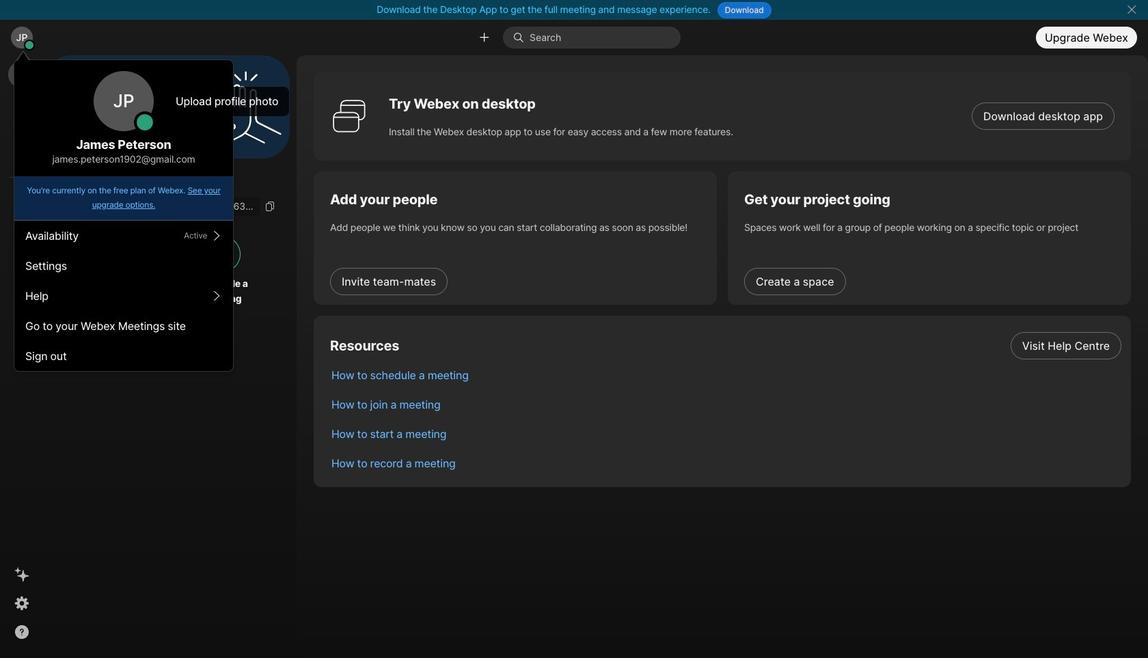 Task type: vqa. For each thing, say whether or not it's contained in the screenshot.
Set status menu item
yes



Task type: locate. For each thing, give the bounding box(es) containing it.
None text field
[[55, 197, 260, 216]]

5 list item from the top
[[321, 449, 1132, 478]]

1 vertical spatial arrow right_16 image
[[211, 291, 222, 302]]

cancel_16 image
[[1127, 4, 1138, 15]]

go to your webex meetings site menu item
[[14, 311, 233, 341]]

settings menu item
[[14, 251, 233, 281]]

navigation
[[0, 55, 44, 658]]

2 arrow right_16 image from the top
[[211, 291, 222, 302]]

webex tab list
[[8, 61, 36, 208]]

1 list item from the top
[[321, 331, 1132, 360]]

0 vertical spatial arrow right_16 image
[[211, 230, 222, 241]]

list item
[[321, 331, 1132, 360], [321, 360, 1132, 390], [321, 390, 1132, 419], [321, 419, 1132, 449], [321, 449, 1132, 478]]

arrow right_16 image
[[211, 230, 222, 241], [211, 291, 222, 302]]

1 arrow right_16 image from the top
[[211, 230, 222, 241]]

arrow right_16 image inside help "menu item"
[[211, 291, 222, 302]]

profile settings menu menu bar
[[14, 221, 233, 371]]



Task type: describe. For each thing, give the bounding box(es) containing it.
two hands high-fiving image
[[204, 66, 287, 148]]

2 list item from the top
[[321, 360, 1132, 390]]

set status menu item
[[14, 221, 233, 251]]

sign out menu item
[[14, 341, 233, 371]]

arrow right_16 image inside the set status menu item
[[211, 230, 222, 241]]

3 list item from the top
[[321, 390, 1132, 419]]

4 list item from the top
[[321, 419, 1132, 449]]

help menu item
[[14, 281, 233, 311]]



